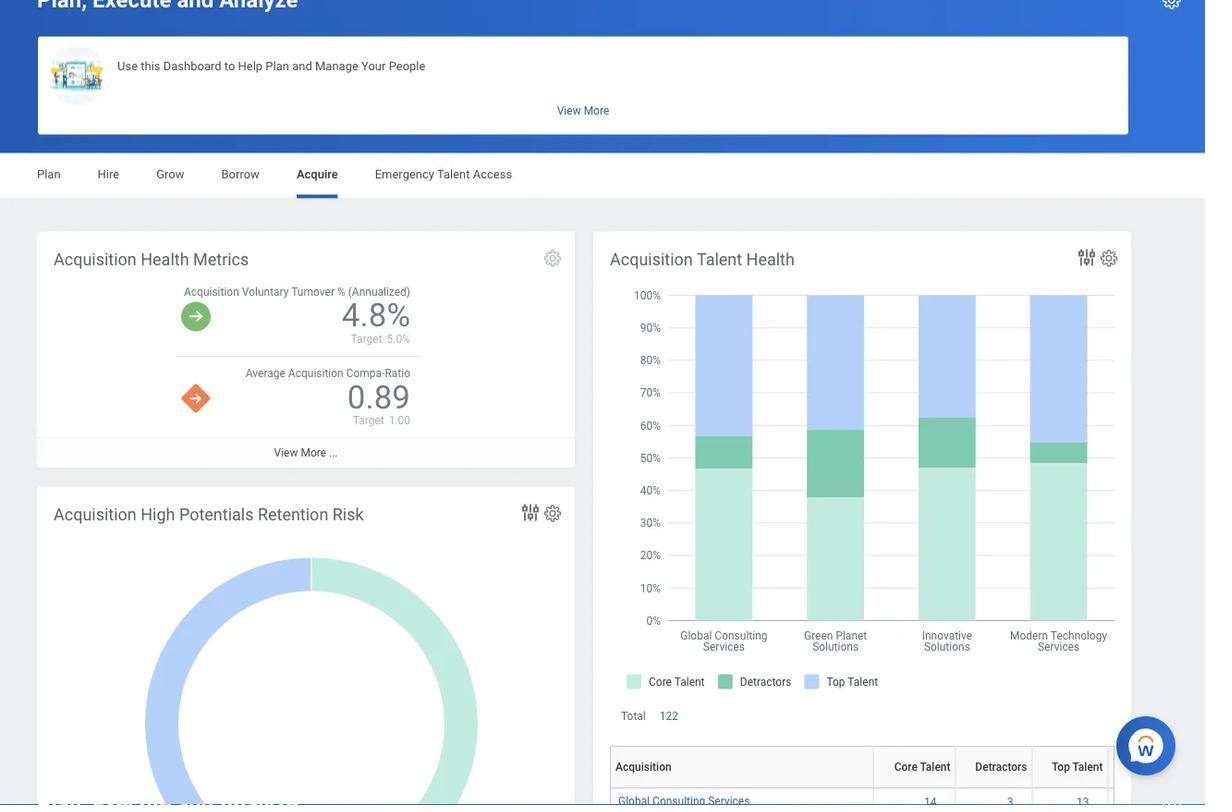 Task type: locate. For each thing, give the bounding box(es) containing it.
access
[[473, 167, 512, 181]]

1 health from the left
[[141, 250, 189, 269]]

acquisition talent health
[[610, 250, 795, 269]]

use this dashboard to help plan and manage your people button
[[38, 37, 1129, 135]]

core
[[895, 761, 918, 774]]

acquisition health metrics element
[[37, 232, 575, 468]]

to
[[224, 59, 235, 73]]

metrics
[[193, 250, 249, 269]]

average acquisition compa-ratio
[[246, 367, 410, 380]]

1 horizontal spatial plan
[[266, 59, 289, 73]]

acquisition health metrics
[[54, 250, 249, 269]]

health inside the acquisition talent health element
[[747, 250, 795, 269]]

turnover
[[291, 285, 335, 298]]

0 vertical spatial target
[[351, 333, 382, 345]]

0 vertical spatial configure and view chart data image
[[1076, 246, 1098, 269]]

your
[[361, 59, 386, 73]]

configure acquisition health metrics image
[[543, 248, 563, 269]]

configure and view chart data image
[[1076, 246, 1098, 269], [520, 501, 542, 524]]

acquisition
[[54, 250, 137, 269], [610, 250, 693, 269], [184, 285, 239, 298], [288, 367, 344, 380], [54, 505, 137, 524], [616, 761, 672, 774]]

target for 4.8%
[[351, 333, 382, 345]]

target left "1.00"
[[353, 414, 384, 427]]

acquisition high potentials retention risk element
[[37, 487, 575, 805]]

target inside 0.89 target 1.00
[[353, 414, 384, 427]]

1 horizontal spatial health
[[747, 250, 795, 269]]

1 horizontal spatial configure and view chart data image
[[1076, 246, 1098, 269]]

average
[[246, 367, 286, 380]]

people
[[389, 59, 426, 73]]

configure and view chart data image left configure acquisition high potentials retention risk icon
[[520, 501, 542, 524]]

grow
[[156, 167, 184, 181]]

122
[[660, 710, 679, 723]]

0.89
[[347, 378, 410, 416]]

plan left hire
[[37, 167, 61, 181]]

health
[[141, 250, 189, 269], [747, 250, 795, 269]]

0 horizontal spatial configure and view chart data image
[[520, 501, 542, 524]]

target
[[351, 333, 382, 345], [353, 414, 384, 427]]

core talent
[[895, 761, 951, 774]]

risk
[[333, 505, 364, 524]]

configure and view chart data image for acquisition talent health
[[1076, 246, 1098, 269]]

help
[[238, 59, 263, 73]]

talent for acquisition
[[697, 250, 742, 269]]

voluntary
[[242, 285, 289, 298]]

talent
[[437, 167, 470, 181], [697, 250, 742, 269], [920, 761, 951, 774], [1073, 761, 1103, 774]]

tab list containing plan
[[18, 154, 1187, 198]]

hire
[[98, 167, 119, 181]]

0 horizontal spatial health
[[141, 250, 189, 269]]

4.8% target 5.0%
[[342, 296, 410, 345]]

1 vertical spatial target
[[353, 414, 384, 427]]

total
[[621, 710, 646, 723]]

talent for core
[[920, 761, 951, 774]]

target inside 4.8% target 5.0%
[[351, 333, 382, 345]]

acquire
[[297, 167, 338, 181]]

4.8%
[[342, 296, 410, 334]]

configure and view chart data image left configure acquisition talent health icon at the top right
[[1076, 246, 1098, 269]]

acquisition for acquisition talent health
[[610, 250, 693, 269]]

emergency talent access
[[375, 167, 512, 181]]

1 vertical spatial plan
[[37, 167, 61, 181]]

acquisition inside 'element'
[[54, 505, 137, 524]]

plan left and
[[266, 59, 289, 73]]

0.89 target 1.00
[[347, 378, 410, 427]]

0 horizontal spatial plan
[[37, 167, 61, 181]]

plan inside tab list
[[37, 167, 61, 181]]

target left 5.0%
[[351, 333, 382, 345]]

2 health from the left
[[747, 250, 795, 269]]

1.00
[[389, 414, 410, 427]]

acquisition talent health element
[[593, 232, 1177, 805]]

0 vertical spatial plan
[[266, 59, 289, 73]]

plan
[[266, 59, 289, 73], [37, 167, 61, 181]]

tab list
[[18, 154, 1187, 198]]

acquisition for acquisition health metrics
[[54, 250, 137, 269]]

more
[[301, 446, 326, 459]]

1 vertical spatial configure and view chart data image
[[520, 501, 542, 524]]



Task type: describe. For each thing, give the bounding box(es) containing it.
neutral bad image
[[181, 383, 211, 413]]

and
[[292, 59, 312, 73]]

use this dashboard to help plan and manage your people
[[117, 59, 426, 73]]

health inside acquisition health metrics element
[[141, 250, 189, 269]]

top talent
[[1052, 761, 1103, 774]]

compa-
[[346, 367, 385, 380]]

target for 0.89
[[353, 414, 384, 427]]

detractors button
[[961, 746, 1039, 787]]

retention
[[258, 505, 328, 524]]

acquisition for acquisition high potentials retention risk
[[54, 505, 137, 524]]

configure acquisition talent health image
[[1099, 248, 1119, 269]]

plan inside "button"
[[266, 59, 289, 73]]

acquisition inside button
[[616, 761, 672, 774]]

top
[[1052, 761, 1070, 774]]

dashboard
[[163, 59, 221, 73]]

%
[[337, 285, 346, 298]]

view more ...
[[274, 446, 338, 459]]

configure and view chart data image for acquisition high potentials retention risk
[[520, 501, 542, 524]]

detractors
[[976, 761, 1027, 774]]

configure this page image
[[1161, 0, 1183, 11]]

acquisition button
[[616, 747, 880, 788]]

(annualized)
[[348, 285, 410, 298]]

manage
[[315, 59, 359, 73]]

talent for emergency
[[437, 167, 470, 181]]

total filterable image
[[1113, 761, 1172, 774]]

view more ... link
[[37, 437, 575, 468]]

122 button
[[660, 709, 681, 724]]

acquisition for acquisition voluntary turnover % (annualized)
[[184, 285, 239, 298]]

use
[[117, 59, 138, 73]]

configure acquisition high potentials retention risk image
[[543, 503, 563, 524]]

core talent button
[[879, 746, 963, 787]]

talent for top
[[1073, 761, 1103, 774]]

acquisition voluntary turnover % (annualized)
[[184, 285, 410, 298]]

potentials
[[179, 505, 254, 524]]

high
[[141, 505, 175, 524]]

top talent button
[[1038, 746, 1115, 787]]

5.0%
[[387, 333, 410, 345]]

emergency
[[375, 167, 434, 181]]

acquisition high potentials retention risk
[[54, 505, 364, 524]]

view
[[274, 446, 298, 459]]

this
[[141, 59, 160, 73]]

neutral good image
[[181, 302, 211, 332]]

...
[[329, 446, 338, 459]]

ratio
[[385, 367, 410, 380]]

borrow
[[221, 167, 260, 181]]



Task type: vqa. For each thing, say whether or not it's contained in the screenshot.
edit within 'Button'
no



